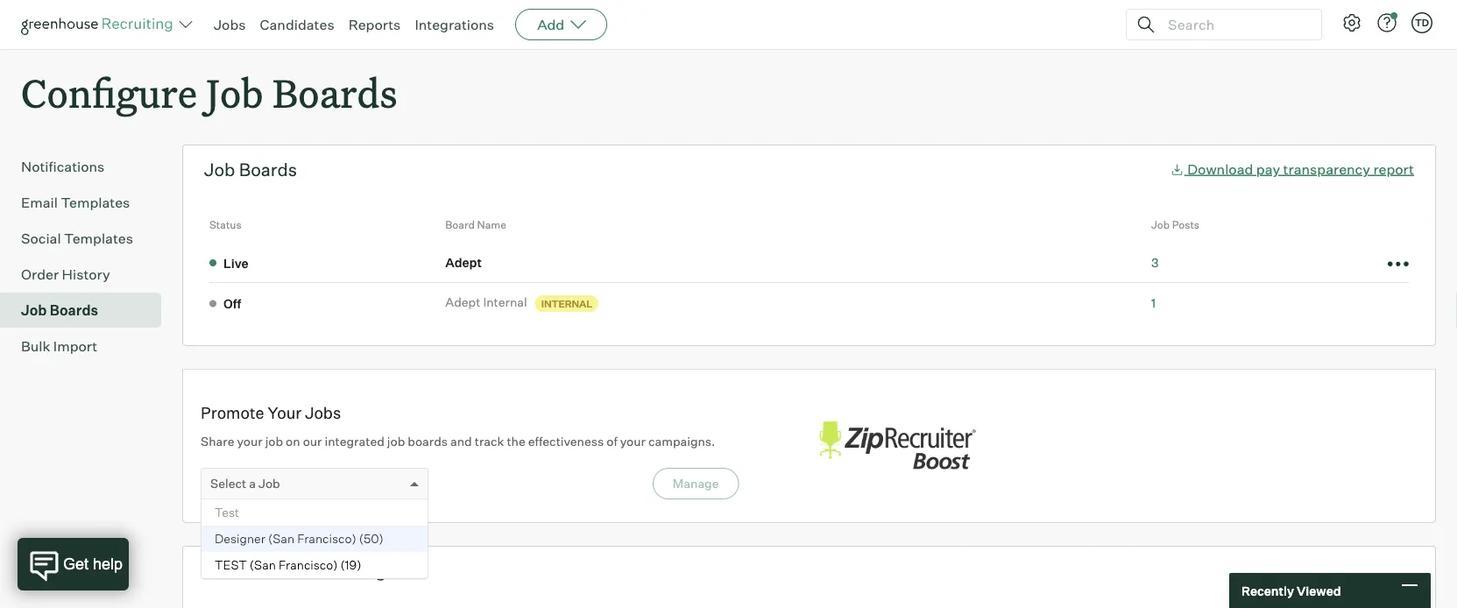 Task type: describe. For each thing, give the bounding box(es) containing it.
0 horizontal spatial internal
[[483, 295, 527, 310]]

1 vertical spatial jobs
[[305, 403, 341, 423]]

(san for designer
[[268, 531, 295, 547]]

2 your from the left
[[620, 434, 646, 449]]

recently viewed
[[1242, 583, 1341, 598]]

order
[[21, 266, 59, 283]]

configure
[[21, 67, 197, 118]]

job up status
[[204, 159, 235, 181]]

report
[[1374, 160, 1415, 178]]

settings
[[326, 560, 395, 582]]

board
[[445, 218, 475, 232]]

off
[[223, 296, 241, 311]]

and
[[451, 434, 472, 449]]

order history link
[[21, 264, 154, 285]]

jobs link
[[214, 16, 246, 33]]

(19)
[[341, 558, 362, 573]]

integrations link
[[415, 16, 494, 33]]

0 vertical spatial jobs
[[214, 16, 246, 33]]

on
[[286, 434, 300, 449]]

configure image
[[1342, 12, 1363, 33]]

designer (san francisco) (50)
[[215, 531, 384, 547]]

adept internal
[[445, 295, 527, 310]]

social templates
[[21, 230, 133, 247]]

job up bulk
[[21, 302, 47, 319]]

greenhouse recruiting image
[[21, 14, 179, 35]]

pay
[[1257, 160, 1281, 178]]

bulk import
[[21, 338, 97, 355]]

1 vertical spatial job boards
[[21, 302, 98, 319]]

add
[[537, 16, 565, 33]]

global partner settings
[[204, 560, 395, 582]]

track
[[475, 434, 504, 449]]

configure job boards
[[21, 67, 398, 118]]

transparency
[[1284, 160, 1371, 178]]

job down jobs link
[[206, 67, 264, 118]]

td button
[[1408, 9, 1436, 37]]

1 job from the left
[[265, 434, 283, 449]]

td
[[1415, 17, 1430, 28]]

partner
[[261, 560, 323, 582]]

2 job from the left
[[387, 434, 405, 449]]

bulk import link
[[21, 336, 154, 357]]

designer (san francisco) (50) option
[[202, 526, 428, 552]]

1 vertical spatial boards
[[239, 159, 297, 181]]

job right a
[[259, 476, 280, 491]]

posts
[[1172, 218, 1200, 232]]

boards inside job boards link
[[50, 302, 98, 319]]

(san for test
[[250, 558, 276, 573]]

designer
[[215, 531, 265, 547]]

add button
[[515, 9, 608, 40]]

live
[[223, 255, 249, 271]]

boards
[[408, 434, 448, 449]]

your
[[268, 403, 302, 423]]

social
[[21, 230, 61, 247]]

reports
[[349, 16, 401, 33]]

3
[[1152, 255, 1159, 270]]

the
[[507, 434, 526, 449]]

promote your jobs
[[201, 403, 341, 423]]

campaigns.
[[649, 434, 716, 449]]



Task type: vqa. For each thing, say whether or not it's contained in the screenshot.
Save Suggested Times button
no



Task type: locate. For each thing, give the bounding box(es) containing it.
Search text field
[[1164, 12, 1306, 37]]

templates down notifications 'link'
[[61, 194, 130, 211]]

status
[[209, 218, 242, 232]]

templates inside social templates 'link'
[[64, 230, 133, 247]]

(50)
[[359, 531, 384, 547]]

1 horizontal spatial job boards
[[204, 159, 297, 181]]

name
[[477, 218, 506, 232]]

integrations
[[415, 16, 494, 33]]

job posts
[[1152, 218, 1200, 232]]

job boards link
[[21, 300, 154, 321]]

boards down the candidates
[[273, 67, 398, 118]]

0 vertical spatial francisco)
[[297, 531, 356, 547]]

our
[[303, 434, 322, 449]]

job
[[265, 434, 283, 449], [387, 434, 405, 449]]

0 horizontal spatial jobs
[[214, 16, 246, 33]]

1 vertical spatial adept
[[445, 295, 481, 310]]

share
[[201, 434, 234, 449]]

download pay transparency report
[[1188, 160, 1415, 178]]

adept down board
[[445, 255, 482, 270]]

email templates link
[[21, 192, 154, 213]]

1 adept from the top
[[445, 255, 482, 270]]

templates
[[61, 194, 130, 211], [64, 230, 133, 247]]

0 vertical spatial templates
[[61, 194, 130, 211]]

1 vertical spatial francisco)
[[279, 558, 338, 573]]

adept internal link
[[445, 294, 533, 311]]

download pay transparency report link
[[1171, 160, 1415, 178]]

francisco) for (50)
[[297, 531, 356, 547]]

history
[[62, 266, 110, 283]]

(san up test (san francisco) (19)
[[268, 531, 295, 547]]

import
[[53, 338, 97, 355]]

your right of
[[620, 434, 646, 449]]

1 vertical spatial (san
[[250, 558, 276, 573]]

2 vertical spatial boards
[[50, 302, 98, 319]]

notifications
[[21, 158, 105, 175]]

templates inside email templates link
[[61, 194, 130, 211]]

0 vertical spatial job boards
[[204, 159, 297, 181]]

job boards
[[204, 159, 297, 181], [21, 302, 98, 319]]

jobs up our
[[305, 403, 341, 423]]

jobs
[[214, 16, 246, 33], [305, 403, 341, 423]]

td button
[[1412, 12, 1433, 33]]

1 vertical spatial templates
[[64, 230, 133, 247]]

job left on
[[265, 434, 283, 449]]

test (san francisco) (19) option
[[202, 552, 428, 579]]

boards up status
[[239, 159, 297, 181]]

promote
[[201, 403, 264, 423]]

1
[[1152, 295, 1156, 311]]

candidates
[[260, 16, 334, 33]]

download
[[1188, 160, 1254, 178]]

adept link
[[445, 254, 487, 271]]

1 horizontal spatial internal
[[541, 298, 593, 309]]

internal
[[483, 295, 527, 310], [541, 298, 593, 309]]

internal down "adept" link
[[483, 295, 527, 310]]

None field
[[210, 469, 215, 499]]

your
[[237, 434, 263, 449], [620, 434, 646, 449]]

select a job
[[210, 476, 280, 491]]

adept
[[445, 255, 482, 270], [445, 295, 481, 310]]

test
[[215, 505, 239, 520]]

email
[[21, 194, 58, 211]]

zip recruiter image
[[809, 412, 985, 480]]

(san inside 'designer (san francisco) (50)' option
[[268, 531, 295, 547]]

1 horizontal spatial your
[[620, 434, 646, 449]]

2 adept from the top
[[445, 295, 481, 310]]

adept for adept
[[445, 255, 482, 270]]

job left posts
[[1152, 218, 1170, 232]]

recently
[[1242, 583, 1294, 598]]

francisco)
[[297, 531, 356, 547], [279, 558, 338, 573]]

adept down "adept" link
[[445, 295, 481, 310]]

boards
[[273, 67, 398, 118], [239, 159, 297, 181], [50, 302, 98, 319]]

job boards up status
[[204, 159, 297, 181]]

0 vertical spatial adept
[[445, 255, 482, 270]]

adept for adept internal
[[445, 295, 481, 310]]

notifications link
[[21, 156, 154, 177]]

board name
[[445, 218, 506, 232]]

test
[[215, 558, 247, 573]]

share your job on our integrated job boards and track the effectiveness of your campaigns.
[[201, 434, 716, 449]]

global
[[204, 560, 257, 582]]

0 vertical spatial (san
[[268, 531, 295, 547]]

1 link
[[1152, 295, 1156, 311]]

3 link
[[1152, 255, 1159, 270]]

viewed
[[1297, 583, 1341, 598]]

internal right adept internal link
[[541, 298, 593, 309]]

social templates link
[[21, 228, 154, 249]]

bulk
[[21, 338, 50, 355]]

1 horizontal spatial jobs
[[305, 403, 341, 423]]

job
[[206, 67, 264, 118], [204, 159, 235, 181], [1152, 218, 1170, 232], [21, 302, 47, 319], [259, 476, 280, 491]]

francisco) for (19)
[[279, 558, 338, 573]]

1 your from the left
[[237, 434, 263, 449]]

(san right test
[[250, 558, 276, 573]]

templates for email templates
[[61, 194, 130, 211]]

francisco) down 'designer (san francisco) (50)' option
[[279, 558, 338, 573]]

effectiveness
[[528, 434, 604, 449]]

reports link
[[349, 16, 401, 33]]

templates up order history link on the left top of the page
[[64, 230, 133, 247]]

order history
[[21, 266, 110, 283]]

email templates
[[21, 194, 130, 211]]

0 horizontal spatial job
[[265, 434, 283, 449]]

integrated
[[325, 434, 385, 449]]

(san
[[268, 531, 295, 547], [250, 558, 276, 573]]

test (san francisco) (19)
[[215, 558, 362, 573]]

candidates link
[[260, 16, 334, 33]]

your right share
[[237, 434, 263, 449]]

0 vertical spatial boards
[[273, 67, 398, 118]]

job left boards
[[387, 434, 405, 449]]

francisco) up the test (san francisco) (19) option
[[297, 531, 356, 547]]

0 horizontal spatial your
[[237, 434, 263, 449]]

1 horizontal spatial job
[[387, 434, 405, 449]]

templates for social templates
[[64, 230, 133, 247]]

of
[[607, 434, 618, 449]]

boards up import
[[50, 302, 98, 319]]

(san inside the test (san francisco) (19) option
[[250, 558, 276, 573]]

jobs left the candidates
[[214, 16, 246, 33]]

job boards up bulk import
[[21, 302, 98, 319]]

a
[[249, 476, 256, 491]]

select
[[210, 476, 246, 491]]

0 horizontal spatial job boards
[[21, 302, 98, 319]]



